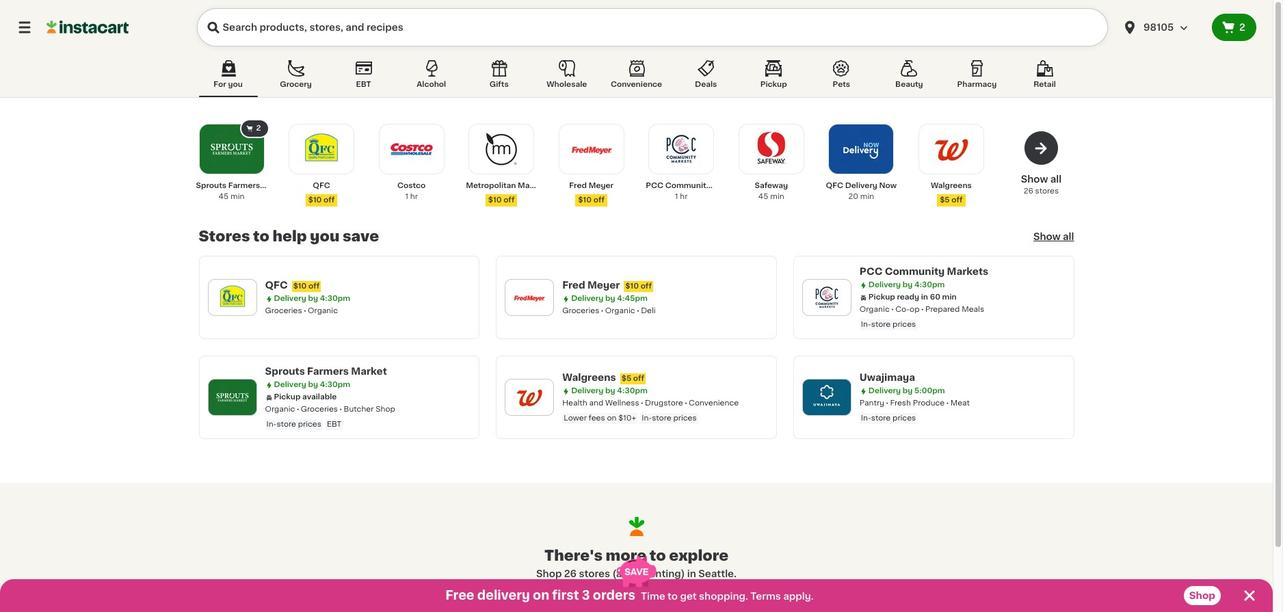 Task type: describe. For each thing, give the bounding box(es) containing it.
in- down pickup ready in 60 min
[[861, 321, 871, 328]]

deli
[[641, 307, 656, 315]]

delivery for pcc community markets logo
[[869, 281, 901, 289]]

orders
[[593, 590, 636, 602]]

metropolitan
[[466, 182, 516, 190]]

delivery for sprouts farmers market logo
[[274, 381, 306, 389]]

ready
[[897, 293, 920, 301]]

community for pcc community markets 1 hr
[[665, 182, 711, 190]]

counting)
[[637, 569, 685, 579]]

in- down 'pickup available' on the bottom left
[[266, 421, 277, 428]]

by for sprouts farmers market logo
[[308, 381, 318, 389]]

qfc delivery now image
[[838, 126, 885, 172]]

pickup inside button
[[761, 81, 787, 88]]

$10+
[[619, 415, 636, 422]]

store down pantry
[[871, 415, 891, 422]]

market for sprouts farmers market
[[351, 367, 387, 376]]

prices down co-
[[893, 321, 916, 328]]

organic down delivery by 4:45pm
[[605, 307, 635, 315]]

4:30pm for pickup ready in 60 min
[[915, 281, 945, 289]]

retail button
[[1016, 57, 1074, 97]]

lower fees on $10+ in-store prices
[[564, 415, 697, 422]]

meals
[[962, 306, 985, 313]]

for
[[214, 81, 226, 88]]

free delivery on first 3 orders time to get shopping. terms apply.
[[446, 590, 814, 602]]

min for qfc
[[860, 193, 874, 200]]

groceries for groceries organic deli
[[562, 307, 600, 315]]

fred meyer logo image
[[512, 280, 547, 315]]

costco 1 hr
[[397, 182, 426, 200]]

4:30pm for drugstore
[[617, 387, 648, 395]]

farmers for sprouts farmers market 45 min
[[228, 182, 260, 190]]

1 vertical spatial $5
[[622, 375, 632, 382]]

stores to help you save tab panel
[[192, 119, 1081, 439]]

fred meyer image
[[568, 126, 615, 172]]

show all
[[1034, 232, 1074, 242]]

groceries organic deli
[[562, 307, 656, 315]]

store down 'pickup available' on the bottom left
[[277, 421, 296, 428]]

gifts
[[490, 81, 509, 88]]

fresh
[[890, 400, 911, 407]]

prepared
[[926, 306, 960, 313]]

pickup for sprouts farmers market
[[274, 393, 301, 401]]

1 98105 button from the left
[[1114, 8, 1212, 47]]

Search field
[[197, 8, 1108, 47]]

convenience inside stores to help you save tab panel
[[689, 400, 739, 407]]

safeway 45 min
[[755, 182, 788, 200]]

by for qfc logo
[[308, 295, 318, 302]]

terms
[[751, 592, 781, 601]]

ebt button
[[334, 57, 393, 97]]

show all 26 stores
[[1021, 174, 1062, 195]]

pets
[[833, 81, 850, 88]]

45 inside safeway 45 min
[[759, 193, 769, 200]]

delivery by 4:30pm for drugstore
[[571, 387, 648, 395]]

0 horizontal spatial walgreens
[[562, 373, 616, 382]]

1 in-store prices from the top
[[861, 321, 916, 328]]

0 vertical spatial qfc $10 off
[[308, 182, 335, 204]]

organic groceries butcher shop
[[265, 406, 395, 413]]

close image
[[1242, 588, 1258, 604]]

2 in-store prices from the top
[[861, 415, 916, 422]]

delivery by 4:30pm for pickup ready in 60 min
[[869, 281, 945, 289]]

and
[[589, 400, 604, 407]]

1 vertical spatial qfc $10 off
[[265, 280, 320, 290]]

convenience button
[[605, 57, 668, 97]]

in inside the there's more to explore shop 26 stores (and counting) in seattle.
[[687, 569, 696, 579]]

sprouts farmers market
[[265, 367, 387, 376]]

pantry fresh produce meat
[[860, 400, 970, 407]]

drugstore
[[645, 400, 683, 407]]

2 inside stores to help you save tab panel
[[256, 125, 261, 132]]

organic down 'pickup available' on the bottom left
[[265, 406, 295, 413]]

walgreens logo image
[[512, 380, 547, 415]]

get
[[680, 592, 697, 601]]

deals
[[695, 81, 717, 88]]

$10 inside metropolitan market $10 off
[[488, 196, 502, 204]]

groceries organic
[[265, 307, 338, 315]]

1 inside costco 1 hr
[[405, 193, 408, 200]]

more
[[606, 549, 647, 563]]

you inside stores to help you save tab panel
[[310, 229, 340, 244]]

qfc delivery now 20 min
[[826, 182, 897, 200]]

off up groceries organic
[[309, 283, 320, 290]]

delivery for walgreens logo
[[571, 387, 604, 395]]

on for delivery
[[533, 590, 549, 602]]

explore
[[669, 549, 729, 563]]

on for fees
[[607, 415, 617, 422]]

stores inside show all 26 stores
[[1035, 187, 1059, 195]]

co-
[[896, 306, 910, 313]]

butcher
[[344, 406, 374, 413]]

to inside the free delivery on first 3 orders time to get shopping. terms apply.
[[668, 592, 678, 601]]

2 inside "button"
[[1240, 23, 1246, 32]]

sprouts farmers market 45 min
[[196, 182, 289, 200]]

health and wellness drugstore convenience
[[562, 400, 739, 407]]

1 horizontal spatial walgreens
[[931, 182, 972, 190]]

delivery for fred meyer logo
[[571, 295, 604, 302]]

show all button
[[1034, 230, 1074, 244]]

by for 'uwajimaya logo'
[[903, 387, 913, 395]]

all for show all 26 stores
[[1051, 174, 1062, 184]]

pharmacy
[[958, 81, 997, 88]]

sprouts farmers market logo image
[[214, 380, 250, 415]]

(and
[[613, 569, 635, 579]]

ebt inside button
[[356, 81, 371, 88]]

time
[[641, 592, 665, 601]]

qfc for qfc delivery now
[[826, 182, 844, 190]]

pickup for pcc community markets
[[869, 293, 895, 301]]

groceries for groceries organic
[[265, 307, 302, 315]]

delivery by 5:00pm
[[869, 387, 945, 395]]

pharmacy button
[[948, 57, 1007, 97]]

uwajimaya
[[860, 373, 915, 382]]

min inside safeway 45 min
[[771, 193, 785, 200]]

retail
[[1034, 81, 1056, 88]]

grocery button
[[267, 57, 325, 97]]

for you button
[[199, 57, 258, 97]]

sprouts for sprouts farmers market
[[265, 367, 305, 376]]

pcc community markets image
[[658, 126, 705, 172]]

stores to help you save
[[199, 229, 379, 244]]

pickup ready in 60 min
[[869, 293, 957, 301]]

prices down organic groceries butcher shop
[[298, 421, 322, 428]]

costco image
[[388, 126, 435, 172]]

health
[[562, 400, 587, 407]]

there's more to explore shop 26 stores (and counting) in seattle.
[[536, 549, 737, 579]]

1 vertical spatial meyer
[[588, 280, 620, 290]]

available
[[302, 393, 337, 401]]

for you
[[214, 81, 243, 88]]

sprouts for sprouts farmers market 45 min
[[196, 182, 227, 190]]

community for pcc community markets
[[885, 267, 945, 276]]

off inside metropolitan market $10 off
[[504, 196, 515, 204]]

there's
[[544, 549, 603, 563]]

pantry
[[860, 400, 885, 407]]

wholesale
[[547, 81, 587, 88]]

shop button
[[1184, 586, 1221, 605]]

wellness
[[605, 400, 639, 407]]

save
[[343, 229, 379, 244]]

shop inside shop button
[[1190, 591, 1216, 601]]

market inside metropolitan market $10 off
[[518, 182, 545, 190]]

1 inside pcc community markets 1 hr
[[675, 193, 678, 200]]

pets button
[[812, 57, 871, 97]]

stores
[[199, 229, 250, 244]]

seattle.
[[699, 569, 737, 579]]

in- down health and wellness drugstore convenience
[[642, 415, 652, 422]]

metropolitan market $10 off
[[466, 182, 545, 204]]

2 button
[[1212, 14, 1257, 41]]

delivery by 4:30pm for organic
[[274, 295, 350, 302]]

wholesale button
[[538, 57, 596, 97]]



Task type: locate. For each thing, give the bounding box(es) containing it.
off down qfc image
[[324, 196, 335, 204]]

farmers up available
[[307, 367, 349, 376]]

45 inside sprouts farmers market 45 min
[[219, 193, 229, 200]]

delivery up and
[[571, 387, 604, 395]]

organic left co-
[[860, 306, 890, 313]]

1 vertical spatial community
[[885, 267, 945, 276]]

min up 'prepared'
[[942, 293, 957, 301]]

hr inside costco 1 hr
[[410, 193, 418, 200]]

1 horizontal spatial stores
[[1035, 187, 1059, 195]]

0 vertical spatial stores
[[1035, 187, 1059, 195]]

walgreens image
[[928, 126, 975, 172]]

store down drugstore
[[652, 415, 672, 422]]

hr down the costco
[[410, 193, 418, 200]]

1 horizontal spatial walgreens $5 off
[[931, 182, 972, 204]]

0 horizontal spatial walgreens $5 off
[[562, 373, 645, 382]]

pcc for pcc community markets
[[860, 267, 883, 276]]

1 horizontal spatial markets
[[947, 267, 989, 276]]

store
[[871, 321, 891, 328], [652, 415, 672, 422], [871, 415, 891, 422], [277, 421, 296, 428]]

0 horizontal spatial on
[[533, 590, 549, 602]]

pcc up pickup ready in 60 min
[[860, 267, 883, 276]]

groceries
[[265, 307, 302, 315], [562, 307, 600, 315], [301, 406, 338, 413]]

0 horizontal spatial pcc
[[646, 182, 664, 190]]

pcc
[[646, 182, 664, 190], [860, 267, 883, 276]]

min for pickup
[[942, 293, 957, 301]]

stores
[[1035, 187, 1059, 195], [579, 569, 610, 579]]

market inside sprouts farmers market 45 min
[[262, 182, 289, 190]]

1 vertical spatial pcc
[[860, 267, 883, 276]]

pcc community markets
[[860, 267, 989, 276]]

to inside the there's more to explore shop 26 stores (and counting) in seattle.
[[650, 549, 666, 563]]

beauty
[[896, 81, 923, 88]]

stores up show all popup button
[[1035, 187, 1059, 195]]

hr inside pcc community markets 1 hr
[[680, 193, 688, 200]]

0 horizontal spatial you
[[228, 81, 243, 88]]

in inside stores to help you save tab panel
[[921, 293, 928, 301]]

markets for pcc community markets
[[947, 267, 989, 276]]

on left first
[[533, 590, 549, 602]]

min inside sprouts farmers market 45 min
[[231, 193, 245, 200]]

1 horizontal spatial community
[[885, 267, 945, 276]]

delivery up groceries organic deli
[[571, 295, 604, 302]]

walgreens up and
[[562, 373, 616, 382]]

4:30pm up groceries organic
[[320, 295, 350, 302]]

help
[[273, 229, 307, 244]]

0 vertical spatial pcc
[[646, 182, 664, 190]]

0 horizontal spatial markets
[[713, 182, 745, 190]]

0 horizontal spatial sprouts
[[196, 182, 227, 190]]

1 horizontal spatial 1
[[675, 193, 678, 200]]

1 vertical spatial show
[[1034, 232, 1061, 242]]

meyer inside fred meyer $10 off
[[589, 182, 614, 190]]

qfc $10 off down qfc image
[[308, 182, 335, 204]]

1
[[405, 193, 408, 200], [675, 193, 678, 200]]

delivery inside qfc delivery now 20 min
[[845, 182, 878, 190]]

delivery up groceries organic
[[274, 295, 306, 302]]

sprouts
[[196, 182, 227, 190], [265, 367, 305, 376]]

20
[[849, 193, 859, 200]]

0 vertical spatial farmers
[[228, 182, 260, 190]]

1 vertical spatial to
[[650, 549, 666, 563]]

pcc for pcc community markets 1 hr
[[646, 182, 664, 190]]

in
[[921, 293, 928, 301], [687, 569, 696, 579]]

2 horizontal spatial pickup
[[869, 293, 895, 301]]

2 1 from the left
[[675, 193, 678, 200]]

show up show all popup button
[[1021, 174, 1048, 184]]

0 horizontal spatial 45
[[219, 193, 229, 200]]

now
[[880, 182, 897, 190]]

show for show all
[[1034, 232, 1061, 242]]

all inside show all popup button
[[1063, 232, 1074, 242]]

0 vertical spatial you
[[228, 81, 243, 88]]

by up fresh
[[903, 387, 913, 395]]

market right metropolitan
[[518, 182, 545, 190]]

in-store prices ebt
[[266, 421, 342, 428]]

0 vertical spatial 2
[[1240, 23, 1246, 32]]

by up available
[[308, 381, 318, 389]]

show inside show all 26 stores
[[1021, 174, 1048, 184]]

1 horizontal spatial pcc
[[860, 267, 883, 276]]

qfc
[[313, 182, 330, 190], [826, 182, 844, 190], [265, 280, 288, 290]]

delivery by 4:30pm up groceries organic
[[274, 295, 350, 302]]

delivery for 'uwajimaya logo'
[[869, 387, 901, 395]]

off down metropolitan
[[504, 196, 515, 204]]

groceries right qfc logo
[[265, 307, 302, 315]]

1 vertical spatial 26
[[564, 569, 577, 579]]

1 vertical spatial fred meyer $10 off
[[562, 280, 652, 290]]

$10 down fred meyer image
[[578, 196, 592, 204]]

26 inside the there's more to explore shop 26 stores (and counting) in seattle.
[[564, 569, 577, 579]]

in-store prices down fresh
[[861, 415, 916, 422]]

by for fred meyer logo
[[606, 295, 615, 302]]

hr down pcc community markets image
[[680, 193, 688, 200]]

by
[[903, 281, 913, 289], [308, 295, 318, 302], [606, 295, 615, 302], [308, 381, 318, 389], [606, 387, 615, 395], [903, 387, 913, 395]]

farmers for sprouts farmers market
[[307, 367, 349, 376]]

2 vertical spatial to
[[668, 592, 678, 601]]

0 vertical spatial 26
[[1024, 187, 1034, 195]]

60
[[930, 293, 941, 301]]

safeway
[[755, 182, 788, 190]]

$10 down metropolitan
[[488, 196, 502, 204]]

organic up sprouts farmers market
[[308, 307, 338, 315]]

to inside tab panel
[[253, 229, 269, 244]]

1 vertical spatial in
[[687, 569, 696, 579]]

fred
[[569, 182, 587, 190], [562, 280, 585, 290]]

market for sprouts farmers market 45 min
[[262, 182, 289, 190]]

walgreens $5 off down walgreens image
[[931, 182, 972, 204]]

2 horizontal spatial market
[[518, 182, 545, 190]]

metropolitan market image
[[478, 126, 525, 172]]

on
[[607, 415, 617, 422], [533, 590, 549, 602]]

None search field
[[197, 8, 1108, 47]]

community inside pcc community markets 1 hr
[[665, 182, 711, 190]]

shop inside the there's more to explore shop 26 stores (and counting) in seattle.
[[536, 569, 562, 579]]

by up ready
[[903, 281, 913, 289]]

walgreens
[[931, 182, 972, 190], [562, 373, 616, 382]]

community up pickup ready in 60 min
[[885, 267, 945, 276]]

0 horizontal spatial qfc
[[265, 280, 288, 290]]

qfc $10 off
[[308, 182, 335, 204], [265, 280, 320, 290]]

qfc up groceries organic
[[265, 280, 288, 290]]

0 vertical spatial show
[[1021, 174, 1048, 184]]

1 horizontal spatial $5
[[940, 196, 950, 204]]

shop left close icon
[[1190, 591, 1216, 601]]

shop inside stores to help you save tab panel
[[376, 406, 395, 413]]

45 down safeway
[[759, 193, 769, 200]]

groceries down available
[[301, 406, 338, 413]]

instacart image
[[47, 19, 129, 36]]

delivery
[[845, 182, 878, 190], [869, 281, 901, 289], [274, 295, 306, 302], [571, 295, 604, 302], [274, 381, 306, 389], [571, 387, 604, 395], [869, 387, 901, 395]]

free
[[446, 590, 474, 602]]

markets inside pcc community markets 1 hr
[[713, 182, 745, 190]]

1 vertical spatial 2
[[256, 125, 261, 132]]

4:30pm up wellness
[[617, 387, 648, 395]]

0 vertical spatial fred meyer $10 off
[[569, 182, 614, 204]]

by for pcc community markets logo
[[903, 281, 913, 289]]

by up groceries organic deli
[[606, 295, 615, 302]]

alcohol button
[[402, 57, 461, 97]]

1 vertical spatial markets
[[947, 267, 989, 276]]

3
[[582, 590, 590, 602]]

groceries down delivery by 4:45pm
[[562, 307, 600, 315]]

delivery by 4:30pm up 'pickup available' on the bottom left
[[274, 381, 350, 389]]

0 horizontal spatial to
[[253, 229, 269, 244]]

by for walgreens logo
[[606, 387, 615, 395]]

1 horizontal spatial in
[[921, 293, 928, 301]]

produce
[[913, 400, 945, 407]]

0 vertical spatial walgreens $5 off
[[931, 182, 972, 204]]

first
[[552, 590, 579, 602]]

26 inside show all 26 stores
[[1024, 187, 1034, 195]]

by up wellness
[[606, 387, 615, 395]]

stores inside the there's more to explore shop 26 stores (and counting) in seattle.
[[579, 569, 610, 579]]

0 vertical spatial community
[[665, 182, 711, 190]]

delivery up 20
[[845, 182, 878, 190]]

2 45 from the left
[[759, 193, 769, 200]]

0 horizontal spatial 2
[[256, 125, 261, 132]]

0 vertical spatial $5
[[940, 196, 950, 204]]

$5
[[940, 196, 950, 204], [622, 375, 632, 382]]

to left help
[[253, 229, 269, 244]]

hr
[[410, 193, 418, 200], [680, 193, 688, 200]]

qfc down qfc delivery now image
[[826, 182, 844, 190]]

delivery by 4:30pm
[[869, 281, 945, 289], [274, 295, 350, 302], [274, 381, 350, 389], [571, 387, 648, 395]]

1 vertical spatial in-store prices
[[861, 415, 916, 422]]

off
[[324, 196, 335, 204], [504, 196, 515, 204], [594, 196, 605, 204], [952, 196, 963, 204], [309, 283, 320, 290], [641, 283, 652, 290], [633, 375, 645, 382]]

0 horizontal spatial in
[[687, 569, 696, 579]]

0 horizontal spatial $5
[[622, 375, 632, 382]]

markets left safeway
[[713, 182, 745, 190]]

apply.
[[783, 592, 814, 601]]

meyer down fred meyer image
[[589, 182, 614, 190]]

prices down drugstore
[[673, 415, 697, 422]]

qfc image
[[298, 126, 345, 172]]

alcohol
[[417, 81, 446, 88]]

in- down pantry
[[861, 415, 871, 422]]

delivery
[[477, 590, 530, 602]]

off down walgreens image
[[952, 196, 963, 204]]

on inside stores to help you save tab panel
[[607, 415, 617, 422]]

2 horizontal spatial to
[[668, 592, 678, 601]]

0 vertical spatial in-store prices
[[861, 321, 916, 328]]

$10 up 4:45pm at top
[[626, 283, 639, 290]]

community
[[665, 182, 711, 190], [885, 267, 945, 276]]

farmers down sprouts farmers market image
[[228, 182, 260, 190]]

2 98105 button from the left
[[1122, 8, 1204, 47]]

qfc logo image
[[214, 280, 250, 315]]

1 down pcc community markets image
[[675, 193, 678, 200]]

1 horizontal spatial ebt
[[356, 81, 371, 88]]

1 horizontal spatial hr
[[680, 193, 688, 200]]

pickup
[[761, 81, 787, 88], [869, 293, 895, 301], [274, 393, 301, 401]]

delivery by 4:30pm up wellness
[[571, 387, 648, 395]]

1 vertical spatial stores
[[579, 569, 610, 579]]

pickup available
[[274, 393, 337, 401]]

1 vertical spatial farmers
[[307, 367, 349, 376]]

4:45pm
[[617, 295, 648, 302]]

0 horizontal spatial 26
[[564, 569, 577, 579]]

sprouts farmers market image
[[208, 126, 255, 172]]

0 vertical spatial meyer
[[589, 182, 614, 190]]

1 horizontal spatial sprouts
[[265, 367, 305, 376]]

gifts button
[[470, 57, 529, 97]]

4:30pm for organic
[[320, 295, 350, 302]]

walgreens $5 off up and
[[562, 373, 645, 382]]

costco
[[397, 182, 426, 190]]

0 horizontal spatial stores
[[579, 569, 610, 579]]

45
[[219, 193, 229, 200], [759, 193, 769, 200]]

on right fees on the bottom left of page
[[607, 415, 617, 422]]

pcc inside pcc community markets 1 hr
[[646, 182, 664, 190]]

ebt down organic groceries butcher shop
[[327, 421, 342, 428]]

4:30pm down sprouts farmers market
[[320, 381, 350, 389]]

1 horizontal spatial 2
[[1240, 23, 1246, 32]]

4:30pm for pickup available
[[320, 381, 350, 389]]

ebt left alcohol
[[356, 81, 371, 88]]

1 1 from the left
[[405, 193, 408, 200]]

meat
[[951, 400, 970, 407]]

markets for pcc community markets 1 hr
[[713, 182, 745, 190]]

to up counting)
[[650, 549, 666, 563]]

1 hr from the left
[[410, 193, 418, 200]]

store down pickup ready in 60 min
[[871, 321, 891, 328]]

organic co-op prepared meals
[[860, 306, 985, 313]]

you right help
[[310, 229, 340, 244]]

1 vertical spatial you
[[310, 229, 340, 244]]

op
[[910, 306, 920, 313]]

delivery by 4:30pm for pickup available
[[274, 381, 350, 389]]

0 vertical spatial to
[[253, 229, 269, 244]]

1 vertical spatial on
[[533, 590, 549, 602]]

ebt inside stores to help you save tab panel
[[327, 421, 342, 428]]

in down 'explore'
[[687, 569, 696, 579]]

farmers inside sprouts farmers market 45 min
[[228, 182, 260, 190]]

off up health and wellness drugstore convenience
[[633, 375, 645, 382]]

shop categories tab list
[[199, 57, 1074, 97]]

by up groceries organic
[[308, 295, 318, 302]]

4:30pm
[[915, 281, 945, 289], [320, 295, 350, 302], [320, 381, 350, 389], [617, 387, 648, 395]]

fees
[[589, 415, 605, 422]]

1 horizontal spatial pickup
[[761, 81, 787, 88]]

1 horizontal spatial farmers
[[307, 367, 349, 376]]

fred inside fred meyer $10 off
[[569, 182, 587, 190]]

fred down fred meyer image
[[569, 182, 587, 190]]

$5 down walgreens image
[[940, 196, 950, 204]]

1 vertical spatial all
[[1063, 232, 1074, 242]]

all
[[1051, 174, 1062, 184], [1063, 232, 1074, 242]]

min right 20
[[860, 193, 874, 200]]

qfc $10 off up groceries organic
[[265, 280, 320, 290]]

1 vertical spatial pickup
[[869, 293, 895, 301]]

26
[[1024, 187, 1034, 195], [564, 569, 577, 579]]

5:00pm
[[915, 387, 945, 395]]

min
[[231, 193, 245, 200], [771, 193, 785, 200], [860, 193, 874, 200], [942, 293, 957, 301]]

safeway image
[[748, 126, 795, 172]]

markets
[[713, 182, 745, 190], [947, 267, 989, 276]]

1 vertical spatial sprouts
[[265, 367, 305, 376]]

2 horizontal spatial qfc
[[826, 182, 844, 190]]

$10 up stores to help you save
[[308, 196, 322, 204]]

1 vertical spatial convenience
[[689, 400, 739, 407]]

1 horizontal spatial to
[[650, 549, 666, 563]]

off up 4:45pm at top
[[641, 283, 652, 290]]

1 horizontal spatial market
[[351, 367, 387, 376]]

min for sprouts
[[231, 193, 245, 200]]

delivery for qfc logo
[[274, 295, 306, 302]]

to
[[253, 229, 269, 244], [650, 549, 666, 563], [668, 592, 678, 601]]

convenience inside button
[[611, 81, 662, 88]]

0 horizontal spatial shop
[[376, 406, 395, 413]]

0 vertical spatial markets
[[713, 182, 745, 190]]

off down fred meyer image
[[594, 196, 605, 204]]

delivery down uwajimaya
[[869, 387, 901, 395]]

delivery up 'pickup available' on the bottom left
[[274, 381, 306, 389]]

all for show all
[[1063, 232, 1074, 242]]

2 horizontal spatial shop
[[1190, 591, 1216, 601]]

shop
[[376, 406, 395, 413], [536, 569, 562, 579], [1190, 591, 1216, 601]]

min up stores
[[231, 193, 245, 200]]

1 horizontal spatial all
[[1063, 232, 1074, 242]]

pcc community markets logo image
[[809, 280, 845, 315]]

0 horizontal spatial community
[[665, 182, 711, 190]]

0 vertical spatial on
[[607, 415, 617, 422]]

qfc inside qfc $10 off
[[313, 182, 330, 190]]

0 horizontal spatial hr
[[410, 193, 418, 200]]

0 vertical spatial in
[[921, 293, 928, 301]]

min inside qfc delivery now 20 min
[[860, 193, 874, 200]]

market up 'butcher'
[[351, 367, 387, 376]]

1 horizontal spatial 26
[[1024, 187, 1034, 195]]

98105 button
[[1114, 8, 1212, 47], [1122, 8, 1204, 47]]

shop right 'butcher'
[[376, 406, 395, 413]]

1 vertical spatial walgreens
[[562, 373, 616, 382]]

1 horizontal spatial you
[[310, 229, 340, 244]]

ebt
[[356, 81, 371, 88], [327, 421, 342, 428]]

delivery by 4:45pm
[[571, 295, 648, 302]]

you right the for
[[228, 81, 243, 88]]

sprouts inside sprouts farmers market 45 min
[[196, 182, 227, 190]]

0 horizontal spatial market
[[262, 182, 289, 190]]

pcc community markets 1 hr
[[646, 182, 745, 200]]

show down show all 26 stores
[[1034, 232, 1061, 242]]

2 hr from the left
[[680, 193, 688, 200]]

1 vertical spatial ebt
[[327, 421, 342, 428]]

0 vertical spatial all
[[1051, 174, 1062, 184]]

market up stores to help you save
[[262, 182, 289, 190]]

lower
[[564, 415, 587, 422]]

$10 up groceries organic
[[293, 283, 307, 290]]

0 horizontal spatial ebt
[[327, 421, 342, 428]]

1 45 from the left
[[219, 193, 229, 200]]

community down pcc community markets image
[[665, 182, 711, 190]]

shopping.
[[699, 592, 748, 601]]

delivery up ready
[[869, 281, 901, 289]]

uwajimaya logo image
[[809, 380, 845, 415]]

0 vertical spatial shop
[[376, 406, 395, 413]]

1 horizontal spatial qfc
[[313, 182, 330, 190]]

1 vertical spatial fred
[[562, 280, 585, 290]]

in left '60'
[[921, 293, 928, 301]]

1 vertical spatial shop
[[536, 569, 562, 579]]

1 horizontal spatial on
[[607, 415, 617, 422]]

qfc for qfc
[[313, 182, 330, 190]]

show for show all 26 stores
[[1021, 174, 1048, 184]]

0 vertical spatial walgreens
[[931, 182, 972, 190]]

deals button
[[677, 57, 736, 97]]

0 vertical spatial fred
[[569, 182, 587, 190]]

sprouts down sprouts farmers market image
[[196, 182, 227, 190]]

meyer
[[589, 182, 614, 190], [588, 280, 620, 290]]

grocery
[[280, 81, 312, 88]]

qfc inside qfc delivery now 20 min
[[826, 182, 844, 190]]

4:30pm up '60'
[[915, 281, 945, 289]]

qfc down qfc image
[[313, 182, 330, 190]]

1 horizontal spatial shop
[[536, 569, 562, 579]]

prices down fresh
[[893, 415, 916, 422]]

0 horizontal spatial pickup
[[274, 393, 301, 401]]

you inside for you button
[[228, 81, 243, 88]]

fred up delivery by 4:45pm
[[562, 280, 585, 290]]

beauty button
[[880, 57, 939, 97]]

convenience down 'search' field
[[611, 81, 662, 88]]

2 vertical spatial pickup
[[274, 393, 301, 401]]

convenience right drugstore
[[689, 400, 739, 407]]

fred meyer $10 off up delivery by 4:45pm
[[562, 280, 652, 290]]

walgreens down walgreens image
[[931, 182, 972, 190]]

2 vertical spatial shop
[[1190, 591, 1216, 601]]

0 horizontal spatial convenience
[[611, 81, 662, 88]]

1 down the costco
[[405, 193, 408, 200]]

stores up 3
[[579, 569, 610, 579]]

98105
[[1144, 23, 1174, 32]]

0 horizontal spatial farmers
[[228, 182, 260, 190]]

show inside popup button
[[1034, 232, 1061, 242]]

pickup button
[[745, 57, 803, 97]]

fred meyer $10 off
[[569, 182, 614, 204], [562, 280, 652, 290]]

all inside show all 26 stores
[[1051, 174, 1062, 184]]

save image
[[616, 556, 657, 587]]



Task type: vqa. For each thing, say whether or not it's contained in the screenshot.
"Home Goods" link
no



